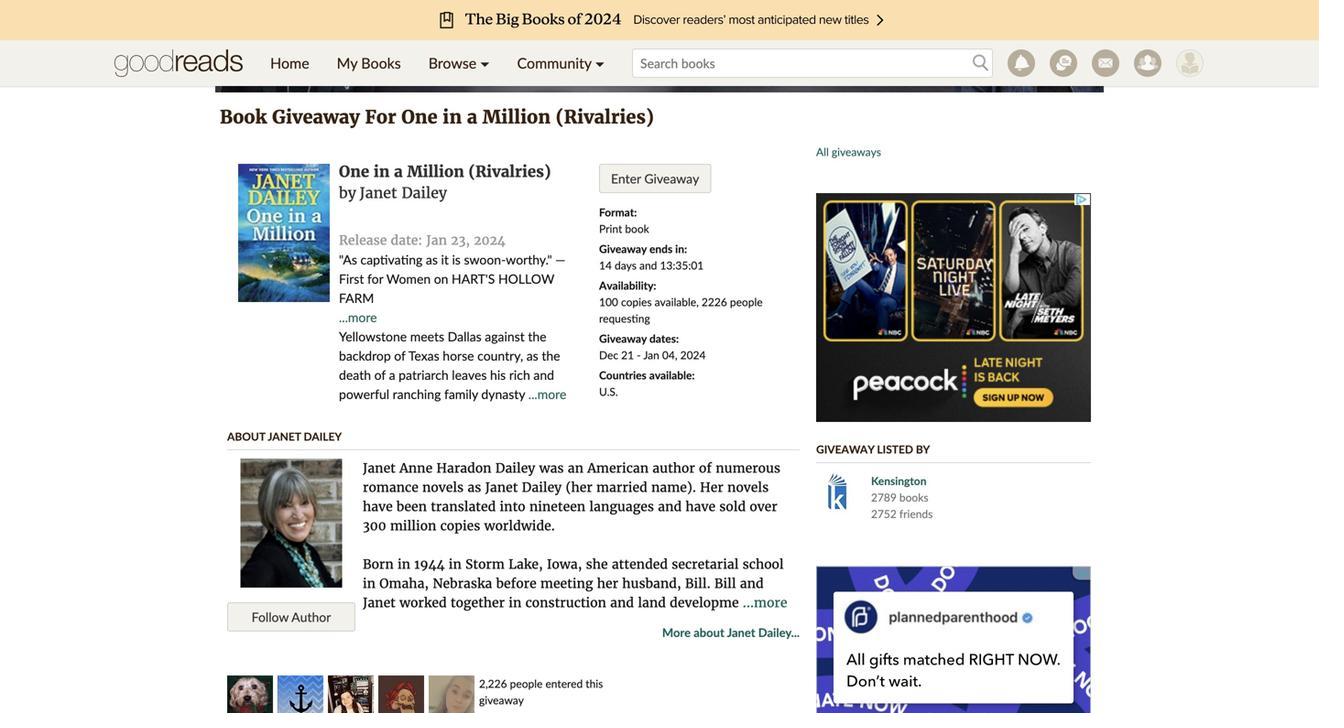 Task type: describe. For each thing, give the bounding box(es) containing it.
2024 inside format: print book giveaway ends in: 14 days and 13:35:01 availability: 100 copies available,         2226 people requesting giveaway dates: dec 21         - jan 04, 2024 countries available: u.s.
[[680, 349, 706, 362]]

dailey down was
[[522, 480, 562, 496]]

2789
[[871, 491, 897, 504]]

copies inside janet anne haradon dailey was an american author of numerous romance novels as janet dailey (her married name). her novels have been translated into nineteen languages and have sold over 300 million copies worldwide.
[[440, 518, 480, 535]]

my
[[337, 54, 358, 72]]

copies inside format: print book giveaway ends in: 14 days and 13:35:01 availability: 100 copies available,         2226 people requesting giveaway dates: dec 21         - jan 04, 2024 countries available: u.s.
[[621, 295, 652, 309]]

Search for books to add to your shelves search field
[[632, 49, 993, 78]]

her
[[700, 480, 724, 496]]

by
[[339, 184, 356, 202]]

available:
[[649, 369, 695, 382]]

captivating
[[361, 252, 423, 267]]

as inside janet anne haradon dailey was an american author of numerous romance novels as janet dailey (her married name). her novels have been translated into nineteen languages and have sold over 300 million copies worldwide.
[[468, 480, 481, 496]]

of inside janet anne haradon dailey was an american author of numerous romance novels as janet dailey (her married name). her novels have been translated into nineteen languages and have sold over 300 million copies worldwide.
[[699, 460, 712, 477]]

giveaway right enter
[[644, 171, 699, 186]]

people inside 2,226 people entered this giveaway
[[510, 678, 543, 691]]

format: print book giveaway ends in: 14 days and 13:35:01 availability: 100 copies available,         2226 people requesting giveaway dates: dec 21         - jan 04, 2024 countries available: u.s.
[[599, 206, 763, 399]]

▾ for browse ▾
[[480, 54, 490, 72]]

one in a million (rivalries) link
[[339, 162, 551, 181]]

one in a million (rivalries) by janet dailey
[[339, 162, 551, 202]]

american
[[588, 460, 649, 477]]

dynasty
[[481, 387, 525, 402]]

janet inside one in a million (rivalries) by janet dailey
[[360, 184, 397, 202]]

books
[[361, 54, 401, 72]]

countries
[[599, 369, 647, 382]]

janet inside born in 1944 in storm lake, iowa, she attended secretarial school in omaha, nebraska before meeting her husband, bill. bill and janet worked together in construction and land developme
[[363, 595, 396, 612]]

1 horizontal spatial ...more link
[[528, 387, 567, 402]]

...more link for janet anne haradon dailey was an american author of numerous romance novels as janet dailey (her married name). her novels have been translated into nineteen languages and have sold over 300 million copies worldwide.
[[743, 595, 787, 612]]

yellowstone
[[339, 329, 407, 344]]

numerous
[[716, 460, 781, 477]]

dailey...
[[758, 626, 800, 640]]

follow
[[252, 610, 289, 625]]

(rivalries) inside one in a million (rivalries) by janet dailey
[[469, 162, 551, 181]]

translated
[[431, 499, 496, 515]]

0 vertical spatial the
[[528, 329, 547, 344]]

30669 image
[[241, 459, 342, 588]]

against
[[485, 329, 525, 344]]

23,
[[451, 232, 470, 249]]

was
[[539, 460, 564, 477]]

before
[[496, 576, 537, 592]]

jan inside format: print book giveaway ends in: 14 days and 13:35:01 availability: 100 copies available,         2226 people requesting giveaway dates: dec 21         - jan 04, 2024 countries available: u.s.
[[644, 349, 660, 362]]

land
[[638, 595, 666, 612]]

about
[[227, 430, 265, 443]]

...more link for "as captivating as it is swoon-worthy." — first for women on hart's hollow farm
[[339, 310, 377, 325]]

format:
[[599, 206, 637, 219]]

lake,
[[509, 557, 543, 573]]

menu containing home
[[257, 40, 619, 86]]

one inside one in a million (rivalries) by janet dailey
[[339, 162, 369, 181]]

in down the browse
[[443, 106, 462, 129]]

dailey down powerful on the left of page
[[304, 430, 342, 443]]

kensington
[[871, 475, 927, 488]]

worldwide.
[[484, 518, 555, 535]]

giveaway left listed at the right bottom
[[816, 443, 875, 456]]

listed
[[877, 443, 914, 456]]

more
[[662, 626, 691, 640]]

meeting
[[541, 576, 593, 592]]

over
[[750, 499, 778, 515]]

by
[[916, 443, 930, 456]]

it
[[441, 252, 449, 267]]

together
[[451, 595, 505, 612]]

death
[[339, 367, 371, 383]]

friend requests image
[[1134, 49, 1162, 77]]

secretarial
[[672, 557, 739, 573]]

an
[[568, 460, 584, 477]]

nineteen
[[529, 499, 586, 515]]

for
[[365, 106, 396, 129]]

0 vertical spatial 2024
[[474, 232, 506, 249]]

—
[[555, 252, 566, 267]]

and inside "as captivating as it is swoon-worthy." — first for women on hart's hollow farm ...more yellowstone meets dallas against the backdrop of texas horse country, as the death of a patriarch leaves his rich and powerful ranching family dynasty
[[534, 367, 554, 383]]

home
[[270, 54, 309, 72]]

giveaway
[[479, 694, 524, 707]]

first
[[339, 271, 364, 287]]

family
[[444, 387, 478, 402]]

1 horizontal spatial ...more
[[528, 387, 567, 402]]

horse
[[443, 348, 474, 364]]

giveaway down home link
[[272, 106, 360, 129]]

farm
[[339, 290, 374, 306]]

sold
[[720, 499, 746, 515]]

release
[[339, 232, 387, 249]]

community ▾
[[517, 54, 605, 72]]

and down her
[[610, 595, 634, 612]]

country,
[[477, 348, 523, 364]]

giveaway listed by
[[816, 443, 930, 456]]

my group discussions image
[[1050, 49, 1078, 77]]

in inside one in a million (rivalries) by janet dailey
[[374, 162, 390, 181]]

...more inside "as captivating as it is swoon-worthy." — first for women on hart's hollow farm ...more yellowstone meets dallas against the backdrop of texas horse country, as the death of a patriarch leaves his rich and powerful ranching family dynasty
[[339, 310, 377, 325]]

in down born
[[363, 576, 376, 592]]

janet anne haradon dailey was an american author of numerous romance novels as janet dailey (her married name). her novels have been translated into nineteen languages and have sold over 300 million copies worldwide.
[[363, 460, 781, 535]]

one in a million by janet dailey image
[[238, 164, 330, 302]]

enter giveaway
[[611, 171, 699, 186]]

construction
[[526, 595, 607, 612]]

entered
[[546, 678, 583, 691]]

bill
[[715, 576, 736, 592]]

million inside one in a million (rivalries) by janet dailey
[[407, 162, 464, 181]]

dallas
[[448, 329, 482, 344]]

storm
[[466, 557, 505, 573]]

haradon
[[436, 460, 492, 477]]

kensington link
[[871, 473, 954, 490]]

Search books text field
[[632, 49, 993, 78]]

worked
[[400, 595, 447, 612]]

all
[[816, 145, 829, 159]]

in down before
[[509, 595, 522, 612]]

bill.
[[685, 576, 711, 592]]

dailey inside one in a million (rivalries) by janet dailey
[[402, 184, 447, 202]]

been
[[397, 499, 427, 515]]

more about janet dailey...
[[662, 626, 800, 640]]

romance
[[363, 480, 419, 496]]

1 horizontal spatial million
[[483, 106, 551, 129]]

ends
[[650, 242, 673, 256]]

release           date: jan 23, 2024
[[339, 232, 506, 249]]

1 vertical spatial the
[[542, 348, 560, 364]]



Task type: locate. For each thing, give the bounding box(es) containing it.
giveaways
[[832, 145, 881, 159]]

and down "school"
[[740, 576, 764, 592]]

1 vertical spatial advertisement region
[[816, 193, 1091, 422]]

and down name).
[[658, 499, 682, 515]]

home link
[[257, 40, 323, 86]]

women
[[386, 271, 431, 287]]

his
[[490, 367, 506, 383]]

2 horizontal spatial as
[[527, 348, 539, 364]]

leaves
[[452, 367, 487, 383]]

have down her
[[686, 499, 716, 515]]

in up janet dailey link
[[374, 162, 390, 181]]

100
[[599, 295, 618, 309]]

novels down the numerous
[[728, 480, 769, 496]]

as
[[426, 252, 438, 267], [527, 348, 539, 364], [468, 480, 481, 496]]

0 horizontal spatial of
[[374, 367, 386, 383]]

about janet dailey link
[[227, 430, 342, 443]]

copies down translated
[[440, 518, 480, 535]]

2 horizontal spatial of
[[699, 460, 712, 477]]

a up ranching
[[389, 367, 395, 383]]

0 vertical spatial people
[[730, 295, 763, 309]]

texas
[[409, 348, 440, 364]]

name).
[[651, 480, 696, 496]]

my books link
[[323, 40, 415, 86]]

janet dailey link
[[360, 184, 447, 202]]

▾
[[480, 54, 490, 72], [595, 54, 605, 72]]

browse ▾ button
[[415, 40, 503, 86]]

the right against
[[528, 329, 547, 344]]

janet
[[360, 184, 397, 202], [268, 430, 301, 443], [363, 460, 396, 477], [485, 480, 518, 496], [363, 595, 396, 612], [727, 626, 756, 640]]

book
[[625, 222, 649, 235]]

of down backdrop
[[374, 367, 386, 383]]

300
[[363, 518, 386, 535]]

0 horizontal spatial million
[[407, 162, 464, 181]]

...more link up dailey... on the right
[[743, 595, 787, 612]]

born
[[363, 557, 394, 573]]

the
[[528, 329, 547, 344], [542, 348, 560, 364]]

2 horizontal spatial ...more
[[743, 595, 787, 612]]

1 horizontal spatial as
[[468, 480, 481, 496]]

0 vertical spatial a
[[467, 106, 477, 129]]

bob builder image
[[1176, 49, 1204, 77]]

follow author
[[252, 610, 331, 625]]

for
[[367, 271, 383, 287]]

million
[[483, 106, 551, 129], [407, 162, 464, 181]]

14
[[599, 259, 612, 272]]

dailey down one in a million (rivalries) link
[[402, 184, 447, 202]]

of up her
[[699, 460, 712, 477]]

follow author button
[[227, 603, 356, 632]]

0 horizontal spatial as
[[426, 252, 438, 267]]

of
[[394, 348, 406, 364], [374, 367, 386, 383], [699, 460, 712, 477]]

community ▾ button
[[503, 40, 619, 86]]

2 vertical spatial as
[[468, 480, 481, 496]]

enter
[[611, 171, 641, 186]]

community
[[517, 54, 592, 72]]

0 vertical spatial as
[[426, 252, 438, 267]]

book
[[220, 106, 267, 129]]

1 vertical spatial jan
[[644, 349, 660, 362]]

she
[[586, 557, 608, 573]]

0 vertical spatial (rivalries)
[[556, 106, 654, 129]]

...more link down farm
[[339, 310, 377, 325]]

1 vertical spatial (rivalries)
[[469, 162, 551, 181]]

04,
[[662, 349, 678, 362]]

2 vertical spatial a
[[389, 367, 395, 383]]

0 horizontal spatial 2024
[[474, 232, 506, 249]]

1 horizontal spatial (rivalries)
[[556, 106, 654, 129]]

kensington 2789 books 2752 friends
[[871, 475, 933, 521]]

0 vertical spatial of
[[394, 348, 406, 364]]

2 have from the left
[[686, 499, 716, 515]]

dec
[[599, 349, 619, 362]]

jan up it
[[426, 232, 447, 249]]

have up the 300
[[363, 499, 393, 515]]

one right "for"
[[402, 106, 438, 129]]

1 vertical spatial one
[[339, 162, 369, 181]]

1 vertical spatial a
[[394, 162, 403, 181]]

menu
[[257, 40, 619, 86]]

1 horizontal spatial of
[[394, 348, 406, 364]]

powerful
[[339, 387, 389, 402]]

1 horizontal spatial jan
[[644, 349, 660, 362]]

born in 1944 in storm lake, iowa, she attended secretarial school in omaha, nebraska before meeting her husband, bill. bill and janet worked together in construction and land developme
[[363, 557, 784, 612]]

21
[[621, 349, 634, 362]]

books
[[900, 491, 929, 504]]

0 horizontal spatial copies
[[440, 518, 480, 535]]

...more down rich
[[528, 387, 567, 402]]

hollow
[[498, 271, 554, 287]]

0 vertical spatial ...more
[[339, 310, 377, 325]]

2 vertical spatial ...more
[[743, 595, 787, 612]]

my books
[[337, 54, 401, 72]]

notifications image
[[1008, 49, 1035, 77]]

2024 up swoon-
[[474, 232, 506, 249]]

a up janet dailey link
[[394, 162, 403, 181]]

available,
[[655, 295, 699, 309]]

worthy."
[[506, 252, 552, 267]]

2 horizontal spatial ...more link
[[743, 595, 787, 612]]

novels up translated
[[422, 480, 464, 496]]

"as
[[339, 252, 357, 267]]

one up by in the left of the page
[[339, 162, 369, 181]]

1 vertical spatial ...more
[[528, 387, 567, 402]]

and right rich
[[534, 367, 554, 383]]

hart's
[[452, 271, 495, 287]]

and
[[640, 259, 657, 272], [534, 367, 554, 383], [658, 499, 682, 515], [740, 576, 764, 592], [610, 595, 634, 612]]

1 horizontal spatial one
[[402, 106, 438, 129]]

advertisement region for book giveaway for one in a million (rivalries)
[[215, 0, 1104, 93]]

in
[[443, 106, 462, 129], [374, 162, 390, 181], [398, 557, 411, 573], [449, 557, 462, 573], [363, 576, 376, 592], [509, 595, 522, 612]]

▾ for community ▾
[[595, 54, 605, 72]]

and inside janet anne haradon dailey was an american author of numerous romance novels as janet dailey (her married name). her novels have been translated into nineteen languages and have sold over 300 million copies worldwide.
[[658, 499, 682, 515]]

0 horizontal spatial people
[[510, 678, 543, 691]]

advertisement region
[[215, 0, 1104, 93], [816, 193, 1091, 422], [816, 567, 1091, 714]]

1 vertical spatial people
[[510, 678, 543, 691]]

million down community
[[483, 106, 551, 129]]

about
[[694, 626, 725, 640]]

1 horizontal spatial novels
[[728, 480, 769, 496]]

inbox image
[[1092, 49, 1120, 77]]

nebraska
[[433, 576, 492, 592]]

as down haradon
[[468, 480, 481, 496]]

in:
[[675, 242, 687, 256]]

2 vertical spatial ...more link
[[743, 595, 787, 612]]

is
[[452, 252, 461, 267]]

(rivalries) up enter
[[556, 106, 654, 129]]

copies
[[621, 295, 652, 309], [440, 518, 480, 535]]

0 horizontal spatial ...more link
[[339, 310, 377, 325]]

date:
[[391, 232, 423, 249]]

a inside "as captivating as it is swoon-worthy." — first for women on hart's hollow farm ...more yellowstone meets dallas against the backdrop of texas horse country, as the death of a patriarch leaves his rich and powerful ranching family dynasty
[[389, 367, 395, 383]]

giveaway up days
[[599, 242, 647, 256]]

dailey left was
[[495, 460, 535, 477]]

1 vertical spatial copies
[[440, 518, 480, 535]]

a down browse ▾ dropdown button
[[467, 106, 477, 129]]

of left texas
[[394, 348, 406, 364]]

print
[[599, 222, 622, 235]]

0 horizontal spatial ...more
[[339, 310, 377, 325]]

...more
[[339, 310, 377, 325], [528, 387, 567, 402], [743, 595, 787, 612]]

author
[[292, 610, 331, 625]]

giveaway up 21
[[599, 332, 647, 345]]

2 ▾ from the left
[[595, 54, 605, 72]]

million up janet dailey link
[[407, 162, 464, 181]]

1 vertical spatial of
[[374, 367, 386, 383]]

million
[[390, 518, 437, 535]]

0 vertical spatial ...more link
[[339, 310, 377, 325]]

omaha,
[[380, 576, 429, 592]]

...more up dailey... on the right
[[743, 595, 787, 612]]

...more link down rich
[[528, 387, 567, 402]]

on
[[434, 271, 448, 287]]

1 horizontal spatial have
[[686, 499, 716, 515]]

0 vertical spatial jan
[[426, 232, 447, 249]]

and down ends
[[640, 259, 657, 272]]

1 vertical spatial ...more link
[[528, 387, 567, 402]]

people right 2226
[[730, 295, 763, 309]]

copies down availability:
[[621, 295, 652, 309]]

0 vertical spatial million
[[483, 106, 551, 129]]

1 vertical spatial 2024
[[680, 349, 706, 362]]

2 vertical spatial of
[[699, 460, 712, 477]]

author
[[653, 460, 695, 477]]

2 novels from the left
[[728, 480, 769, 496]]

0 horizontal spatial (rivalries)
[[469, 162, 551, 181]]

0 vertical spatial advertisement region
[[215, 0, 1104, 93]]

1 vertical spatial as
[[527, 348, 539, 364]]

married
[[596, 480, 648, 496]]

(rivalries) up 23,
[[469, 162, 551, 181]]

backdrop
[[339, 348, 391, 364]]

the right country,
[[542, 348, 560, 364]]

-
[[637, 349, 641, 362]]

0 horizontal spatial one
[[339, 162, 369, 181]]

patriarch
[[399, 367, 449, 383]]

1 have from the left
[[363, 499, 393, 515]]

13:35:01
[[660, 259, 704, 272]]

▾ right community
[[595, 54, 605, 72]]

0 horizontal spatial ▾
[[480, 54, 490, 72]]

2024 right 04,
[[680, 349, 706, 362]]

requesting
[[599, 312, 650, 325]]

swoon-
[[464, 252, 506, 267]]

dailey
[[402, 184, 447, 202], [304, 430, 342, 443], [495, 460, 535, 477], [522, 480, 562, 496]]

friends
[[900, 508, 933, 521]]

as up rich
[[527, 348, 539, 364]]

a inside one in a million (rivalries) by janet dailey
[[394, 162, 403, 181]]

rich
[[509, 367, 530, 383]]

and inside format: print book giveaway ends in: 14 days and 13:35:01 availability: 100 copies available,         2226 people requesting giveaway dates: dec 21         - jan 04, 2024 countries available: u.s.
[[640, 259, 657, 272]]

2 vertical spatial advertisement region
[[816, 567, 1091, 714]]

jan right - at the left of the page
[[644, 349, 660, 362]]

as left it
[[426, 252, 438, 267]]

all giveaways
[[816, 145, 881, 159]]

1 horizontal spatial ▾
[[595, 54, 605, 72]]

1 horizontal spatial 2024
[[680, 349, 706, 362]]

all giveaways link
[[816, 145, 881, 159]]

...more link
[[339, 310, 377, 325], [528, 387, 567, 402], [743, 595, 787, 612]]

iowa,
[[547, 557, 582, 573]]

0 horizontal spatial novels
[[422, 480, 464, 496]]

0 horizontal spatial jan
[[426, 232, 447, 249]]

people inside format: print book giveaway ends in: 14 days and 13:35:01 availability: 100 copies available,         2226 people requesting giveaway dates: dec 21         - jan 04, 2024 countries available: u.s.
[[730, 295, 763, 309]]

meets
[[410, 329, 444, 344]]

advertisement region for giveaway listed by
[[816, 193, 1091, 422]]

0 vertical spatial one
[[402, 106, 438, 129]]

0 horizontal spatial have
[[363, 499, 393, 515]]

in up nebraska
[[449, 557, 462, 573]]

1 ▾ from the left
[[480, 54, 490, 72]]

in up omaha, at the bottom left of the page
[[398, 557, 411, 573]]

attended
[[612, 557, 668, 573]]

1944
[[414, 557, 445, 573]]

people up giveaway
[[510, 678, 543, 691]]

1 vertical spatial million
[[407, 162, 464, 181]]

0 vertical spatial copies
[[621, 295, 652, 309]]

▾ right the browse
[[480, 54, 490, 72]]

(her
[[566, 480, 593, 496]]

...more down farm
[[339, 310, 377, 325]]

1 novels from the left
[[422, 480, 464, 496]]

1 horizontal spatial people
[[730, 295, 763, 309]]

2752
[[871, 508, 897, 521]]

1 horizontal spatial copies
[[621, 295, 652, 309]]



Task type: vqa. For each thing, say whether or not it's contained in the screenshot.
"Giveaway" within the Enter Giveaway link
yes



